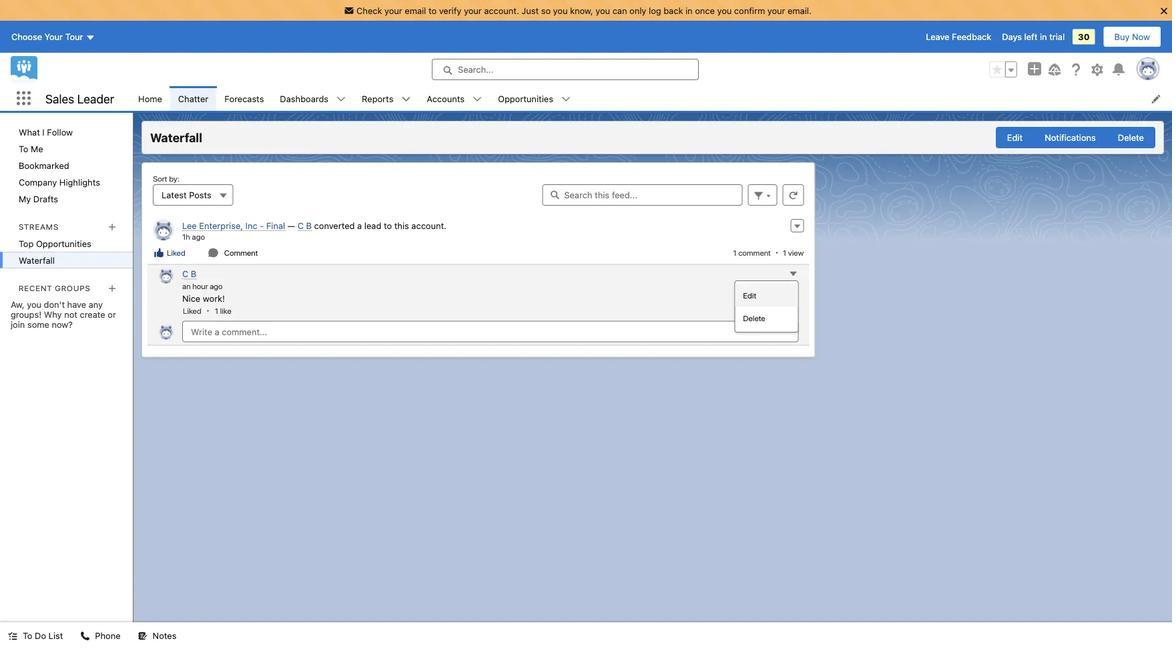 Task type: vqa. For each thing, say whether or not it's contained in the screenshot.
bottommost TITLE
no



Task type: locate. For each thing, give the bounding box(es) containing it.
delete
[[1119, 133, 1145, 143], [744, 313, 766, 323]]

Write a comment... text field
[[182, 321, 799, 342]]

your
[[45, 32, 63, 42]]

delete link
[[736, 307, 798, 329]]

like
[[220, 306, 232, 316]]

2 your from the left
[[464, 5, 482, 15]]

c b, 1h ago element
[[148, 214, 810, 264]]

1 horizontal spatial to
[[429, 5, 437, 15]]

leave feedback
[[927, 32, 992, 42]]

2 horizontal spatial your
[[768, 5, 786, 15]]

your left email
[[385, 5, 403, 15]]

in right left
[[1041, 32, 1048, 42]]

0 horizontal spatial in
[[686, 5, 693, 15]]

know,
[[570, 5, 594, 15]]

text default image inside to do list 'button'
[[8, 632, 17, 641]]

delete right the notifications in the right top of the page
[[1119, 133, 1145, 143]]

waterfall up by:
[[150, 130, 202, 145]]

0 vertical spatial waterfall
[[150, 130, 202, 145]]

you right the so
[[553, 5, 568, 15]]

2 horizontal spatial 1
[[783, 248, 787, 257]]

0 vertical spatial b
[[306, 220, 312, 230]]

don't
[[44, 299, 65, 309]]

leave
[[927, 32, 950, 42]]

0 vertical spatial edit
[[1008, 133, 1023, 143]]

0 vertical spatial account.
[[484, 5, 520, 15]]

choose
[[11, 32, 42, 42]]

c right —
[[298, 220, 304, 230]]

1 horizontal spatial b
[[306, 220, 312, 230]]

c up an
[[182, 269, 189, 279]]

liked down nice on the left top
[[183, 306, 201, 316]]

1 vertical spatial to
[[384, 220, 392, 230]]

liked button
[[153, 247, 186, 259], [182, 306, 202, 316]]

have
[[67, 299, 86, 309]]

chatter
[[178, 94, 209, 104]]

comment
[[739, 248, 771, 257]]

1 vertical spatial ago
[[210, 281, 223, 291]]

0 horizontal spatial b
[[191, 269, 197, 279]]

in right "back"
[[686, 5, 693, 15]]

1 inside status
[[734, 248, 737, 257]]

0 horizontal spatial to
[[384, 220, 392, 230]]

waterfall down top
[[19, 255, 55, 265]]

1 vertical spatial c
[[182, 269, 189, 279]]

0 horizontal spatial 1
[[215, 306, 218, 316]]

text default image left the do
[[8, 632, 17, 641]]

ago up work!
[[210, 281, 223, 291]]

1
[[734, 248, 737, 257], [783, 248, 787, 257], [215, 306, 218, 316]]

you
[[553, 5, 568, 15], [596, 5, 611, 15], [718, 5, 732, 15], [27, 299, 41, 309]]

just
[[522, 5, 539, 15]]

edit link
[[736, 284, 798, 307]]

search... button
[[432, 59, 699, 80]]

c b image left 1h
[[153, 219, 174, 240]]

edit inside edit button
[[1008, 133, 1023, 143]]

text default image for opportunities
[[562, 95, 571, 104]]

1 comment status
[[734, 247, 783, 259]]

liked button inside c b, 1h ago element
[[153, 247, 186, 259]]

account. inside lee enterprise, inc - final — c b converted a lead to this account. 1h ago
[[412, 220, 447, 230]]

c b link
[[298, 220, 312, 231], [182, 269, 197, 280]]

delete down edit link
[[744, 313, 766, 323]]

1 vertical spatial b
[[191, 269, 197, 279]]

groups!
[[11, 309, 42, 319]]

0 vertical spatial delete
[[1119, 133, 1145, 143]]

c b link up an
[[182, 269, 197, 280]]

liked down 1h
[[167, 248, 185, 257]]

latest
[[162, 190, 187, 200]]

trial
[[1050, 32, 1065, 42]]

1 vertical spatial opportunities
[[36, 239, 91, 249]]

0 vertical spatial to
[[19, 144, 28, 154]]

sales leader
[[45, 91, 114, 106]]

liked button for 1 like button
[[182, 306, 202, 316]]

1 horizontal spatial c
[[298, 220, 304, 230]]

to right email
[[429, 5, 437, 15]]

1 vertical spatial to
[[23, 631, 32, 641]]

1 left the comment
[[734, 248, 737, 257]]

0 vertical spatial liked button
[[153, 247, 186, 259]]

to inside 'button'
[[23, 631, 32, 641]]

opportunities inside list item
[[498, 94, 554, 104]]

0 horizontal spatial opportunities
[[36, 239, 91, 249]]

c b image left an
[[158, 268, 174, 284]]

chatter link
[[170, 86, 217, 111]]

account. right this
[[412, 220, 447, 230]]

1 horizontal spatial in
[[1041, 32, 1048, 42]]

waterfall link
[[0, 252, 133, 269]]

text default image
[[337, 95, 346, 104], [154, 247, 164, 258], [80, 632, 90, 641], [138, 632, 147, 641]]

an
[[182, 281, 191, 291]]

to inside what i follow to me bookmarked company highlights my drafts
[[19, 144, 28, 154]]

recent groups link
[[19, 283, 91, 293]]

accounts
[[427, 94, 465, 104]]

text default image for reports
[[402, 95, 411, 104]]

not
[[64, 309, 77, 319]]

1 vertical spatial c b link
[[182, 269, 197, 280]]

1 horizontal spatial c b link
[[298, 220, 312, 231]]

follow
[[47, 127, 73, 137]]

buy
[[1115, 32, 1131, 42]]

0 vertical spatial c b image
[[153, 219, 174, 240]]

to left me
[[19, 144, 28, 154]]

1 vertical spatial liked
[[183, 306, 201, 316]]

0 vertical spatial opportunities
[[498, 94, 554, 104]]

text default image inside phone button
[[80, 632, 90, 641]]

c b link right —
[[298, 220, 312, 231]]

1 for 1 comment
[[734, 248, 737, 257]]

me
[[31, 144, 43, 154]]

reports
[[362, 94, 394, 104]]

list containing home
[[130, 86, 1173, 111]]

0 horizontal spatial c b link
[[182, 269, 197, 280]]

0 vertical spatial ago
[[192, 232, 205, 241]]

your right verify
[[464, 5, 482, 15]]

c inside c b an hour ago
[[182, 269, 189, 279]]

text default image down search...
[[473, 95, 482, 104]]

create
[[80, 309, 105, 319]]

top opportunities link
[[0, 235, 133, 252]]

opportunities up waterfall link
[[36, 239, 91, 249]]

company highlights link
[[0, 174, 133, 190]]

days
[[1003, 32, 1023, 42]]

home link
[[130, 86, 170, 111]]

highlights
[[59, 177, 100, 187]]

1 horizontal spatial edit
[[1008, 133, 1023, 143]]

1 horizontal spatial 1
[[734, 248, 737, 257]]

edit left the notifications in the right top of the page
[[1008, 133, 1023, 143]]

1 vertical spatial liked button
[[182, 306, 202, 316]]

enterprise,
[[199, 220, 243, 230]]

Sort by: button
[[153, 184, 234, 206]]

liked button down nice on the left top
[[182, 306, 202, 316]]

reports list item
[[354, 86, 419, 111]]

lee enterprise, inc - final — c b converted a lead to this account. 1h ago
[[182, 220, 447, 241]]

1 horizontal spatial your
[[464, 5, 482, 15]]

account.
[[484, 5, 520, 15], [412, 220, 447, 230]]

1 vertical spatial account.
[[412, 220, 447, 230]]

b up hour
[[191, 269, 197, 279]]

once
[[695, 5, 715, 15]]

1 left view
[[783, 248, 787, 257]]

inc
[[246, 220, 258, 230]]

your left the 'email.'
[[768, 5, 786, 15]]

Search this feed... search field
[[543, 184, 743, 206]]

liked button down 1h
[[153, 247, 186, 259]]

0 horizontal spatial edit
[[744, 291, 757, 300]]

liked
[[167, 248, 185, 257], [183, 306, 201, 316]]

1 horizontal spatial delete
[[1119, 133, 1145, 143]]

menu containing edit
[[736, 284, 798, 329]]

0 vertical spatial c
[[298, 220, 304, 230]]

top
[[19, 239, 34, 249]]

0 horizontal spatial c
[[182, 269, 189, 279]]

feedback
[[953, 32, 992, 42]]

text default image inside opportunities list item
[[562, 95, 571, 104]]

0 horizontal spatial account.
[[412, 220, 447, 230]]

text default image inside liked button
[[154, 247, 164, 258]]

drafts
[[33, 194, 58, 204]]

posts
[[189, 190, 212, 200]]

list
[[130, 86, 1173, 111]]

opportunities inside top opportunities waterfall
[[36, 239, 91, 249]]

edit inside edit link
[[744, 291, 757, 300]]

0 horizontal spatial delete
[[744, 313, 766, 323]]

text default image inside accounts list item
[[473, 95, 482, 104]]

c b image
[[153, 219, 174, 240], [158, 268, 174, 284]]

email
[[405, 5, 426, 15]]

c inside lee enterprise, inc - final — c b converted a lead to this account. 1h ago
[[298, 220, 304, 230]]

text default image down search... button
[[562, 95, 571, 104]]

to
[[19, 144, 28, 154], [23, 631, 32, 641]]

1 horizontal spatial opportunities
[[498, 94, 554, 104]]

1 vertical spatial edit
[[744, 291, 757, 300]]

leader
[[77, 91, 114, 106]]

only
[[630, 5, 647, 15]]

1 vertical spatial c b image
[[158, 268, 174, 284]]

text default image left comment
[[208, 247, 219, 258]]

text default image inside "notes" button
[[138, 632, 147, 641]]

ago right 1h
[[192, 232, 205, 241]]

1 like
[[215, 306, 232, 316]]

3 your from the left
[[768, 5, 786, 15]]

aw, you don't have any groups!
[[11, 299, 103, 319]]

0 horizontal spatial your
[[385, 5, 403, 15]]

ago
[[192, 232, 205, 241], [210, 281, 223, 291]]

delete inside button
[[1119, 133, 1145, 143]]

comment
[[224, 248, 258, 257]]

opportunities list item
[[490, 86, 579, 111]]

group containing edit
[[996, 127, 1156, 148]]

confirm
[[735, 5, 766, 15]]

1 your from the left
[[385, 5, 403, 15]]

delete inside menu
[[744, 313, 766, 323]]

0 vertical spatial liked
[[167, 248, 185, 257]]

check your email to verify your account. just so you know, you can only log back in once you confirm your email.
[[357, 5, 812, 15]]

your
[[385, 5, 403, 15], [464, 5, 482, 15], [768, 5, 786, 15]]

you right once in the top right of the page
[[718, 5, 732, 15]]

notes
[[153, 631, 177, 641]]

any
[[89, 299, 103, 309]]

home
[[138, 94, 162, 104]]

text default image
[[402, 95, 411, 104], [473, 95, 482, 104], [562, 95, 571, 104], [208, 247, 219, 258], [8, 632, 17, 641]]

to left the do
[[23, 631, 32, 641]]

1 like button
[[214, 306, 232, 316]]

1 vertical spatial group
[[996, 127, 1156, 148]]

-
[[260, 220, 264, 230]]

1 vertical spatial delete
[[744, 313, 766, 323]]

you down recent
[[27, 299, 41, 309]]

0 horizontal spatial waterfall
[[19, 255, 55, 265]]

text default image inside reports list item
[[402, 95, 411, 104]]

my
[[19, 194, 31, 204]]

b
[[306, 220, 312, 230], [191, 269, 197, 279]]

0 horizontal spatial ago
[[192, 232, 205, 241]]

text default image right reports
[[402, 95, 411, 104]]

1 horizontal spatial ago
[[210, 281, 223, 291]]

group
[[990, 62, 1018, 78], [996, 127, 1156, 148]]

1 vertical spatial waterfall
[[19, 255, 55, 265]]

liked button for comment button
[[153, 247, 186, 259]]

why
[[44, 309, 62, 319]]

this
[[395, 220, 409, 230]]

to left this
[[384, 220, 392, 230]]

1 horizontal spatial account.
[[484, 5, 520, 15]]

account. left just
[[484, 5, 520, 15]]

menu
[[736, 284, 798, 329]]

opportunities link
[[490, 86, 562, 111]]

by:
[[169, 174, 179, 183]]

0 vertical spatial in
[[686, 5, 693, 15]]

edit up delete link
[[744, 291, 757, 300]]

b right —
[[306, 220, 312, 230]]

1 left the like
[[215, 306, 218, 316]]

recent
[[19, 283, 53, 293]]

delete button
[[1107, 127, 1156, 148]]

opportunities down search... button
[[498, 94, 554, 104]]



Task type: describe. For each thing, give the bounding box(es) containing it.
what
[[19, 127, 40, 137]]

text default image for phone button
[[80, 632, 90, 641]]

1 view
[[783, 248, 804, 257]]

waterfall inside top opportunities waterfall
[[19, 255, 55, 265]]

—
[[288, 220, 295, 230]]

1 for 1 view
[[783, 248, 787, 257]]

to do list
[[23, 631, 63, 641]]

edit button
[[996, 127, 1035, 148]]

lead
[[365, 220, 382, 230]]

1 for 1 like
[[215, 306, 218, 316]]

1 horizontal spatial waterfall
[[150, 130, 202, 145]]

buy now
[[1115, 32, 1151, 42]]

some
[[27, 319, 49, 329]]

leave feedback link
[[927, 32, 992, 42]]

aw,
[[11, 299, 24, 309]]

my drafts link
[[0, 190, 133, 207]]

30
[[1079, 32, 1090, 42]]

notifications
[[1045, 133, 1097, 143]]

now?
[[52, 319, 73, 329]]

top opportunities waterfall
[[19, 239, 91, 265]]

text default image inside dashboards list item
[[337, 95, 346, 104]]

1h ago link
[[182, 232, 205, 241]]

why not create or join some now?
[[11, 309, 116, 329]]

tour
[[65, 32, 83, 42]]

ago inside lee enterprise, inc - final — c b converted a lead to this account. 1h ago
[[192, 232, 205, 241]]

left
[[1025, 32, 1038, 42]]

recent groups
[[19, 283, 91, 293]]

view
[[789, 248, 804, 257]]

sales
[[45, 91, 74, 106]]

dashboards link
[[272, 86, 337, 111]]

c b image
[[158, 324, 174, 340]]

accounts list item
[[419, 86, 490, 111]]

text default image inside comment button
[[208, 247, 219, 258]]

latest posts
[[162, 190, 212, 200]]

1h
[[182, 232, 190, 241]]

choose your tour button
[[11, 26, 96, 47]]

work!
[[203, 293, 225, 303]]

i
[[42, 127, 45, 137]]

bookmarked
[[19, 160, 69, 170]]

buy now button
[[1104, 26, 1162, 47]]

ago inside c b an hour ago
[[210, 281, 223, 291]]

days left in trial
[[1003, 32, 1065, 42]]

verify
[[439, 5, 462, 15]]

text default image for liked button within the c b, 1h ago element
[[154, 247, 164, 258]]

0 vertical spatial c b link
[[298, 220, 312, 231]]

0 vertical spatial to
[[429, 5, 437, 15]]

can
[[613, 5, 628, 15]]

0 vertical spatial group
[[990, 62, 1018, 78]]

lee enterprise, inc - final link
[[182, 220, 285, 231]]

company
[[19, 177, 57, 187]]

converted
[[314, 220, 355, 230]]

to inside lee enterprise, inc - final — c b converted a lead to this account. 1h ago
[[384, 220, 392, 230]]

email.
[[788, 5, 812, 15]]

comment button
[[208, 247, 259, 259]]

text default image for "notes" button
[[138, 632, 147, 641]]

now
[[1133, 32, 1151, 42]]

groups
[[55, 283, 91, 293]]

1 vertical spatial in
[[1041, 32, 1048, 42]]

sort by:
[[153, 174, 179, 183]]

nice
[[182, 293, 201, 303]]

phone button
[[72, 623, 129, 649]]

you inside aw, you don't have any groups!
[[27, 299, 41, 309]]

check
[[357, 5, 382, 15]]

c b an hour ago
[[182, 269, 223, 291]]

what i follow to me bookmarked company highlights my drafts
[[19, 127, 100, 204]]

reports link
[[354, 86, 402, 111]]

accounts link
[[419, 86, 473, 111]]

forecasts
[[225, 94, 264, 104]]

join
[[11, 319, 25, 329]]

you left can
[[596, 5, 611, 15]]

do
[[35, 631, 46, 641]]

notes button
[[130, 623, 185, 649]]

search...
[[458, 65, 494, 75]]

forecasts link
[[217, 86, 272, 111]]

nice work!
[[182, 293, 225, 303]]

1 comment
[[734, 248, 771, 257]]

choose your tour
[[11, 32, 83, 42]]

a
[[357, 220, 362, 230]]

notifications button
[[1034, 127, 1108, 148]]

hour
[[193, 281, 208, 291]]

text default image for accounts
[[473, 95, 482, 104]]

to me link
[[0, 140, 133, 157]]

dashboards list item
[[272, 86, 354, 111]]

liked inside button
[[167, 248, 185, 257]]

b inside c b an hour ago
[[191, 269, 197, 279]]

final
[[267, 220, 285, 230]]

lee
[[182, 220, 197, 230]]

so
[[541, 5, 551, 15]]

log
[[649, 5, 662, 15]]

b inside lee enterprise, inc - final — c b converted a lead to this account. 1h ago
[[306, 220, 312, 230]]

streams
[[19, 222, 59, 231]]



